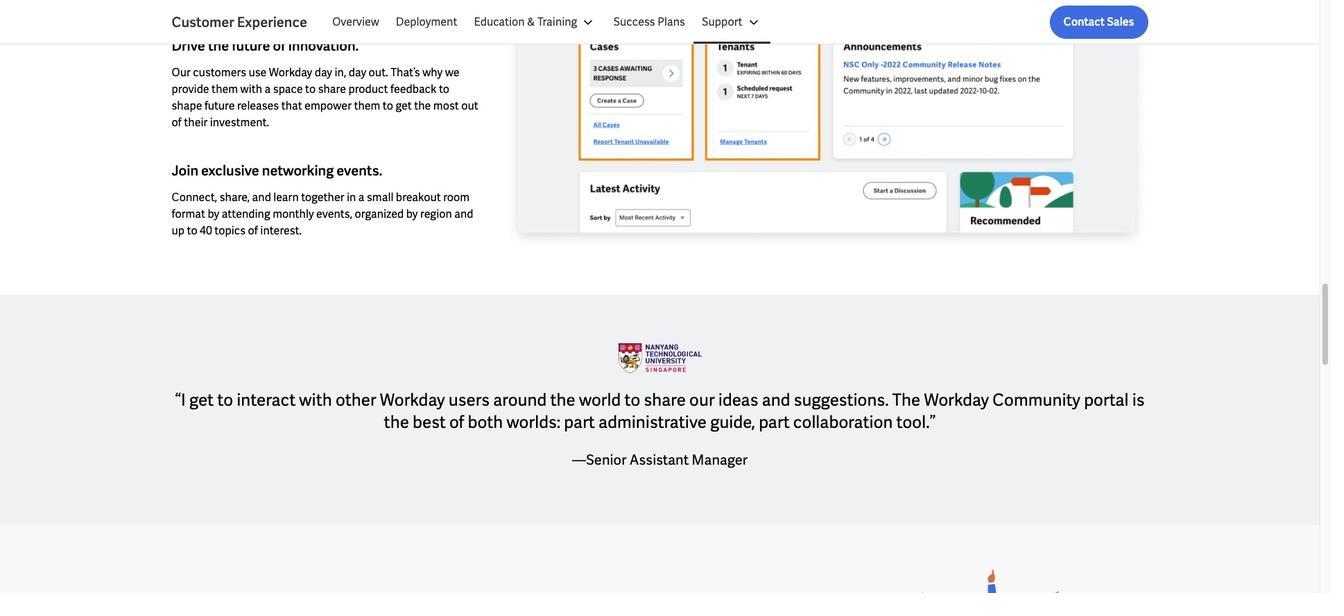 Task type: describe. For each thing, give the bounding box(es) containing it.
to up most
[[439, 82, 450, 96]]

—senior assistant manager
[[572, 451, 748, 469]]

to right space
[[305, 82, 316, 96]]

our
[[172, 65, 191, 80]]

investment.
[[210, 115, 269, 130]]

interact
[[237, 389, 296, 411]]

collaboration
[[794, 411, 893, 433]]

assistant
[[630, 451, 689, 469]]

provide
[[172, 82, 209, 96]]

contact sales
[[1064, 15, 1135, 29]]

exclusive
[[201, 162, 259, 180]]

connect, share, and learn together in a small breakout room format by attending monthly events, organized by region and up to 40 topics of interest.
[[172, 190, 474, 238]]

our customers use workday day in, day out. that's why we provide them with a space to share product feedback to shape future releases that empower them to get the most out of their investment.
[[172, 65, 479, 130]]

success plans
[[614, 15, 685, 29]]

the
[[893, 389, 921, 411]]

1 horizontal spatial and
[[455, 207, 474, 221]]

both
[[468, 411, 503, 433]]

get inside "i get to interact with other workday users around the world to share our ideas and suggestions. the workday community portal is the best of both worlds: part administrative guide, part collaboration tool."
[[189, 389, 214, 411]]

share,
[[220, 190, 250, 205]]

innovation.
[[289, 37, 359, 55]]

1 day from the left
[[315, 65, 332, 80]]

success plans link
[[605, 6, 694, 39]]

a inside our customers use workday day in, day out. that's why we provide them with a space to share product feedback to shape future releases that empower them to get the most out of their investment.
[[265, 82, 271, 96]]

in
[[347, 190, 356, 205]]

of inside our customers use workday day in, day out. that's why we provide them with a space to share product feedback to shape future releases that empower them to get the most out of their investment.
[[172, 115, 182, 130]]

format
[[172, 207, 205, 221]]

get inside our customers use workday day in, day out. that's why we provide them with a space to share product feedback to shape future releases that empower them to get the most out of their investment.
[[396, 98, 412, 113]]

menu containing overview
[[324, 6, 771, 39]]

releases
[[237, 98, 279, 113]]

other
[[336, 389, 377, 411]]

worlds:
[[507, 411, 561, 433]]

product
[[349, 82, 388, 96]]

organized
[[355, 207, 404, 221]]

users
[[449, 389, 490, 411]]

education & training
[[474, 15, 578, 29]]

contact
[[1064, 15, 1105, 29]]

interest.
[[260, 223, 302, 238]]

support
[[702, 15, 743, 29]]

guide,
[[711, 411, 756, 433]]

customer experience link
[[172, 12, 324, 32]]

that's
[[391, 65, 420, 80]]

"i get to interact with other workday users around the world to share our ideas and suggestions. the workday community portal is the best of both worlds: part administrative guide, part collaboration tool."
[[175, 389, 1145, 433]]

'' image
[[505, 0, 1149, 250]]

administrative
[[599, 411, 707, 433]]

1 part from the left
[[564, 411, 595, 433]]

experience
[[237, 13, 307, 31]]

tool."
[[897, 411, 936, 433]]

room
[[444, 190, 470, 205]]

empower
[[305, 98, 352, 113]]

contact sales link
[[1050, 6, 1149, 39]]

a inside connect, share, and learn together in a small breakout room format by attending monthly events, organized by region and up to 40 topics of interest.
[[359, 190, 365, 205]]

attending
[[222, 207, 270, 221]]

support button
[[694, 6, 771, 39]]

to left interact
[[217, 389, 233, 411]]

out.
[[369, 65, 388, 80]]

the inside our customers use workday day in, day out. that's why we provide them with a space to share product feedback to shape future releases that empower them to get the most out of their investment.
[[414, 98, 431, 113]]

feedback
[[391, 82, 437, 96]]

manager
[[692, 451, 748, 469]]

of inside "i get to interact with other workday users around the world to share our ideas and suggestions. the workday community portal is the best of both worlds: part administrative guide, part collaboration tool."
[[450, 411, 465, 433]]

join
[[172, 162, 198, 180]]

plans
[[658, 15, 685, 29]]

sales
[[1108, 15, 1135, 29]]

share inside our customers use workday day in, day out. that's why we provide them with a space to share product feedback to shape future releases that empower them to get the most out of their investment.
[[318, 82, 346, 96]]

deployment
[[396, 15, 458, 29]]

breakout
[[396, 190, 441, 205]]

—senior
[[572, 451, 627, 469]]

to up administrative
[[625, 389, 641, 411]]

small
[[367, 190, 394, 205]]

events,
[[316, 207, 353, 221]]

best
[[413, 411, 446, 433]]

in,
[[335, 65, 347, 80]]

learn
[[274, 190, 299, 205]]

0 vertical spatial future
[[232, 37, 270, 55]]

suggestions.
[[794, 389, 889, 411]]

future inside our customers use workday day in, day out. that's why we provide them with a space to share product feedback to shape future releases that empower them to get the most out of their investment.
[[205, 98, 235, 113]]

overview
[[332, 15, 379, 29]]

most
[[434, 98, 459, 113]]

we
[[445, 65, 460, 80]]

40
[[200, 223, 212, 238]]

0 horizontal spatial and
[[252, 190, 271, 205]]

drive the future of innovation.
[[172, 37, 359, 55]]

"i
[[175, 389, 186, 411]]

connect,
[[172, 190, 217, 205]]



Task type: vqa. For each thing, say whether or not it's contained in the screenshot.
of within the "I get to interact with other Workday users around the world to share our ideas and suggestions. The Workday Community portal is the best of both worlds: part administrative guide, part collaboration tool."
yes



Task type: locate. For each thing, give the bounding box(es) containing it.
around
[[493, 389, 547, 411]]

region
[[420, 207, 452, 221]]

of down attending
[[248, 223, 258, 238]]

0 horizontal spatial a
[[265, 82, 271, 96]]

by down breakout
[[406, 207, 418, 221]]

success
[[614, 15, 655, 29]]

monthly
[[273, 207, 314, 221]]

1 horizontal spatial day
[[349, 65, 366, 80]]

future up investment.
[[205, 98, 235, 113]]

up
[[172, 223, 185, 238]]

0 vertical spatial with
[[240, 82, 262, 96]]

0 vertical spatial share
[[318, 82, 346, 96]]

is
[[1133, 389, 1145, 411]]

deployment link
[[388, 6, 466, 39]]

2 horizontal spatial and
[[762, 389, 791, 411]]

1 horizontal spatial workday
[[380, 389, 445, 411]]

topics
[[215, 223, 246, 238]]

of down the users
[[450, 411, 465, 433]]

1 vertical spatial and
[[455, 207, 474, 221]]

1 vertical spatial future
[[205, 98, 235, 113]]

1 horizontal spatial them
[[354, 98, 381, 113]]

future
[[232, 37, 270, 55], [205, 98, 235, 113]]

and right ideas
[[762, 389, 791, 411]]

1 vertical spatial them
[[354, 98, 381, 113]]

0 vertical spatial a
[[265, 82, 271, 96]]

1 horizontal spatial get
[[396, 98, 412, 113]]

0 horizontal spatial part
[[564, 411, 595, 433]]

with inside "i get to interact with other workday users around the world to share our ideas and suggestions. the workday community portal is the best of both worlds: part administrative guide, part collaboration tool."
[[299, 389, 332, 411]]

overview link
[[324, 6, 388, 39]]

menu
[[324, 6, 771, 39]]

0 horizontal spatial with
[[240, 82, 262, 96]]

1 vertical spatial with
[[299, 389, 332, 411]]

join exclusive networking events.
[[172, 162, 383, 180]]

shape
[[172, 98, 202, 113]]

ideas
[[719, 389, 759, 411]]

workday up tool."
[[924, 389, 990, 411]]

and up attending
[[252, 190, 271, 205]]

get right "i
[[189, 389, 214, 411]]

part right guide,
[[759, 411, 790, 433]]

training
[[538, 15, 578, 29]]

0 vertical spatial get
[[396, 98, 412, 113]]

space
[[273, 82, 303, 96]]

and
[[252, 190, 271, 205], [455, 207, 474, 221], [762, 389, 791, 411]]

their
[[184, 115, 208, 130]]

drive
[[172, 37, 205, 55]]

to left '40'
[[187, 223, 198, 238]]

the up customers on the top of page
[[208, 37, 229, 55]]

2 vertical spatial and
[[762, 389, 791, 411]]

future down customer experience link
[[232, 37, 270, 55]]

the down feedback
[[414, 98, 431, 113]]

customer
[[172, 13, 234, 31]]

1 horizontal spatial share
[[644, 389, 686, 411]]

share
[[318, 82, 346, 96], [644, 389, 686, 411]]

to down product
[[383, 98, 393, 113]]

0 horizontal spatial by
[[208, 207, 219, 221]]

of
[[273, 37, 286, 55], [172, 115, 182, 130], [248, 223, 258, 238], [450, 411, 465, 433]]

and inside "i get to interact with other workday users around the world to share our ideas and suggestions. the workday community portal is the best of both worlds: part administrative guide, part collaboration tool."
[[762, 389, 791, 411]]

share up empower
[[318, 82, 346, 96]]

1 vertical spatial a
[[359, 190, 365, 205]]

nanyang technological university singapore image
[[619, 339, 702, 378]]

our
[[690, 389, 715, 411]]

customer experience
[[172, 13, 307, 31]]

2 by from the left
[[406, 207, 418, 221]]

education
[[474, 15, 525, 29]]

0 horizontal spatial share
[[318, 82, 346, 96]]

0 horizontal spatial get
[[189, 389, 214, 411]]

to inside connect, share, and learn together in a small breakout room format by attending monthly events, organized by region and up to 40 topics of interest.
[[187, 223, 198, 238]]

to
[[305, 82, 316, 96], [439, 82, 450, 96], [383, 98, 393, 113], [187, 223, 198, 238], [217, 389, 233, 411], [625, 389, 641, 411]]

0 horizontal spatial day
[[315, 65, 332, 80]]

a
[[265, 82, 271, 96], [359, 190, 365, 205]]

the left best
[[384, 411, 409, 433]]

1 vertical spatial share
[[644, 389, 686, 411]]

2 day from the left
[[349, 65, 366, 80]]

with left other
[[299, 389, 332, 411]]

day right 'in,'
[[349, 65, 366, 80]]

use
[[249, 65, 267, 80]]

that
[[281, 98, 302, 113]]

the
[[208, 37, 229, 55], [414, 98, 431, 113], [551, 389, 576, 411], [384, 411, 409, 433]]

list
[[324, 6, 1149, 39]]

day left 'in,'
[[315, 65, 332, 80]]

of inside connect, share, and learn together in a small breakout room format by attending monthly events, organized by region and up to 40 topics of interest.
[[248, 223, 258, 238]]

a up releases
[[265, 82, 271, 96]]

0 horizontal spatial workday
[[269, 65, 312, 80]]

0 vertical spatial them
[[212, 82, 238, 96]]

illustration of woman jumping on springboard chart. image
[[588, 547, 1149, 593]]

world
[[579, 389, 621, 411]]

&
[[527, 15, 535, 29]]

part down world
[[564, 411, 595, 433]]

of left 'their'
[[172, 115, 182, 130]]

them down product
[[354, 98, 381, 113]]

workday
[[269, 65, 312, 80], [380, 389, 445, 411], [924, 389, 990, 411]]

with
[[240, 82, 262, 96], [299, 389, 332, 411]]

of down experience
[[273, 37, 286, 55]]

and down room
[[455, 207, 474, 221]]

workday inside our customers use workday day in, day out. that's why we provide them with a space to share product feedback to shape future releases that empower them to get the most out of their investment.
[[269, 65, 312, 80]]

why
[[423, 65, 443, 80]]

workday up space
[[269, 65, 312, 80]]

community portal
[[993, 389, 1129, 411]]

by up '40'
[[208, 207, 219, 221]]

events.
[[337, 162, 383, 180]]

2 horizontal spatial workday
[[924, 389, 990, 411]]

out
[[462, 98, 479, 113]]

1 horizontal spatial a
[[359, 190, 365, 205]]

get
[[396, 98, 412, 113], [189, 389, 214, 411]]

share inside "i get to interact with other workday users around the world to share our ideas and suggestions. the workday community portal is the best of both worlds: part administrative guide, part collaboration tool."
[[644, 389, 686, 411]]

the up worlds:
[[551, 389, 576, 411]]

1 horizontal spatial part
[[759, 411, 790, 433]]

them
[[212, 82, 238, 96], [354, 98, 381, 113]]

with inside our customers use workday day in, day out. that's why we provide them with a space to share product feedback to shape future releases that empower them to get the most out of their investment.
[[240, 82, 262, 96]]

1 horizontal spatial with
[[299, 389, 332, 411]]

a right in
[[359, 190, 365, 205]]

0 vertical spatial and
[[252, 190, 271, 205]]

by
[[208, 207, 219, 221], [406, 207, 418, 221]]

1 by from the left
[[208, 207, 219, 221]]

networking
[[262, 162, 334, 180]]

0 horizontal spatial them
[[212, 82, 238, 96]]

workday up best
[[380, 389, 445, 411]]

1 horizontal spatial by
[[406, 207, 418, 221]]

2 part from the left
[[759, 411, 790, 433]]

together
[[301, 190, 345, 205]]

with down use
[[240, 82, 262, 96]]

share up administrative
[[644, 389, 686, 411]]

part
[[564, 411, 595, 433], [759, 411, 790, 433]]

them down customers on the top of page
[[212, 82, 238, 96]]

day
[[315, 65, 332, 80], [349, 65, 366, 80]]

1 vertical spatial get
[[189, 389, 214, 411]]

education & training button
[[466, 6, 605, 39]]

get down feedback
[[396, 98, 412, 113]]

customers
[[193, 65, 246, 80]]

list containing overview
[[324, 6, 1149, 39]]



